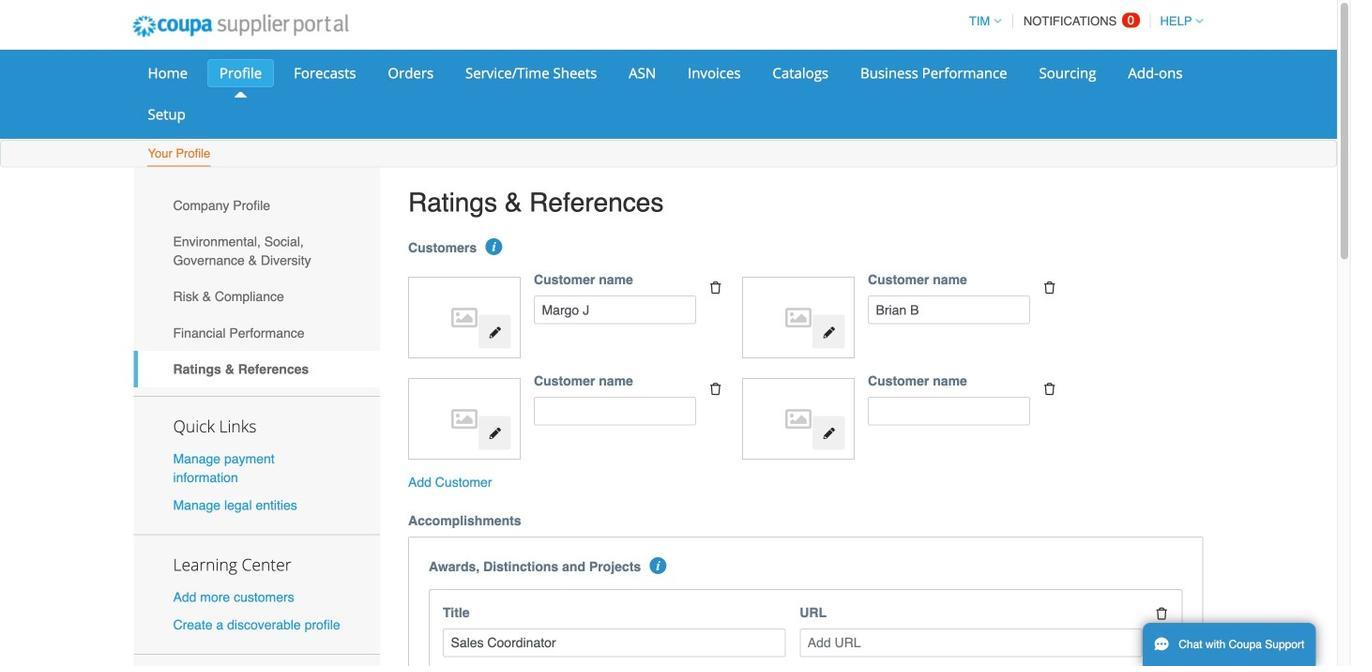 Task type: describe. For each thing, give the bounding box(es) containing it.
coupa supplier portal image
[[120, 3, 361, 50]]

additional information image
[[486, 238, 502, 255]]

Add title text field
[[443, 629, 786, 657]]



Task type: vqa. For each thing, say whether or not it's contained in the screenshot.
Additional Information image to the left
yes



Task type: locate. For each thing, give the bounding box(es) containing it.
change image image
[[488, 326, 501, 339], [822, 326, 836, 339], [488, 427, 501, 440], [822, 427, 836, 440]]

None text field
[[534, 296, 696, 324], [534, 397, 696, 426], [534, 296, 696, 324], [534, 397, 696, 426]]

logo image
[[418, 287, 511, 349], [752, 287, 845, 349], [418, 388, 511, 450], [752, 388, 845, 450]]

Add URL text field
[[800, 629, 1143, 657]]

additional information image
[[650, 557, 667, 574]]

None text field
[[868, 296, 1030, 324], [868, 397, 1030, 426], [868, 296, 1030, 324], [868, 397, 1030, 426]]

navigation
[[961, 3, 1204, 39]]



